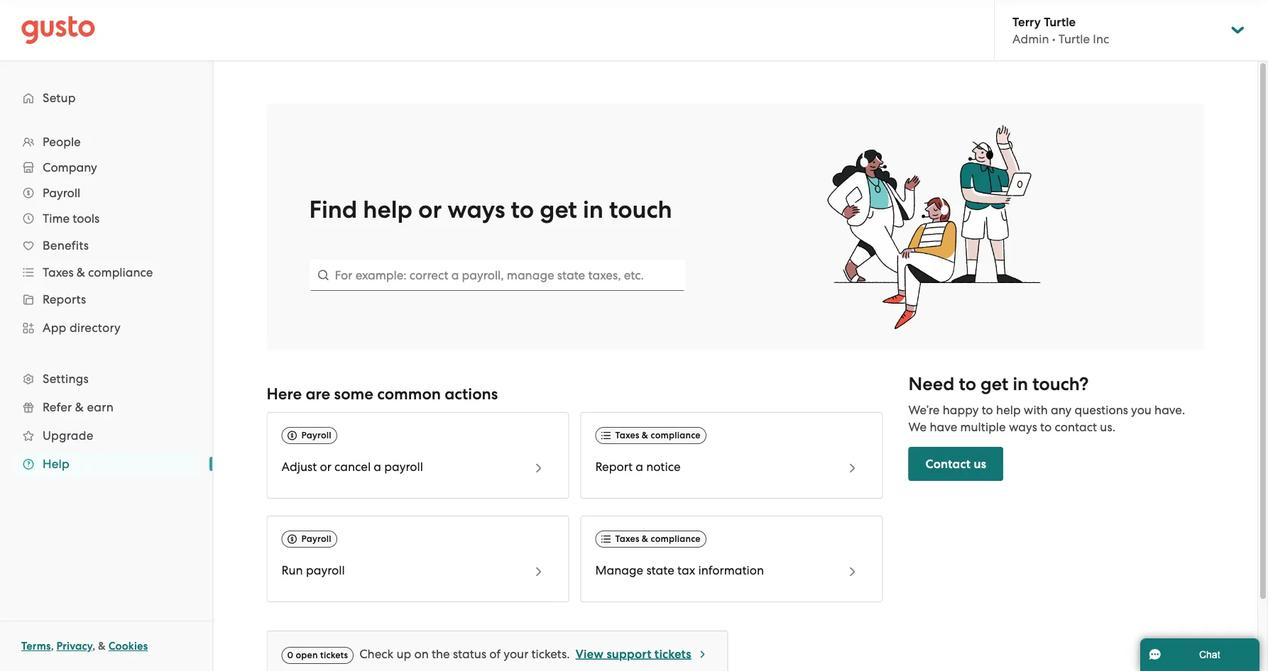 Task type: describe. For each thing, give the bounding box(es) containing it.
1 horizontal spatial in
[[1013, 374, 1029, 396]]

open
[[296, 651, 318, 662]]

refer & earn link
[[14, 395, 198, 421]]

& inside taxes & compliance dropdown button
[[77, 266, 85, 280]]

you
[[1132, 404, 1152, 418]]

setup
[[43, 91, 76, 105]]

home image
[[21, 16, 95, 44]]

chat button
[[1141, 639, 1260, 672]]

compliance for report
[[651, 431, 701, 442]]

actions
[[445, 385, 498, 404]]

common
[[377, 385, 441, 404]]

we
[[909, 421, 927, 435]]

0 vertical spatial in
[[583, 196, 604, 224]]

need
[[909, 374, 955, 396]]

& inside refer & earn link
[[75, 401, 84, 415]]

support
[[607, 648, 652, 662]]

find
[[309, 196, 357, 224]]

reports
[[43, 293, 86, 307]]

view
[[576, 648, 604, 662]]

tax
[[678, 564, 696, 578]]

contact
[[926, 457, 971, 472]]

terry
[[1013, 14, 1041, 29]]

have.
[[1155, 404, 1186, 418]]

tickets for 0 open tickets
[[320, 651, 348, 662]]

contact us
[[926, 457, 987, 472]]

cookies button
[[109, 639, 148, 656]]

0 vertical spatial help
[[363, 196, 413, 224]]

the
[[432, 648, 450, 662]]

app directory
[[43, 321, 121, 335]]

to down 'with'
[[1041, 421, 1052, 435]]

view support tickets link
[[576, 647, 709, 665]]

help link
[[14, 452, 198, 477]]

people button
[[14, 129, 198, 155]]

people
[[43, 135, 81, 149]]

admin
[[1013, 32, 1050, 46]]

benefits
[[43, 239, 89, 253]]

report
[[596, 460, 633, 475]]

settings
[[43, 372, 89, 386]]

tickets for view support tickets
[[655, 648, 692, 662]]

time
[[43, 212, 70, 226]]

find help or ways to get in touch
[[309, 196, 672, 224]]

contact
[[1055, 421, 1098, 435]]

& up state
[[642, 534, 649, 545]]

of
[[490, 648, 501, 662]]

chat
[[1200, 650, 1221, 661]]

terms
[[21, 641, 51, 654]]

we're
[[909, 404, 940, 418]]

app directory link
[[14, 315, 198, 341]]

help
[[43, 457, 70, 472]]

contact us button
[[909, 448, 1004, 482]]

run payroll
[[282, 564, 345, 578]]

taxes & compliance for manage
[[616, 534, 701, 545]]

1 vertical spatial get
[[981, 374, 1009, 396]]

refer & earn
[[43, 401, 114, 415]]

0 vertical spatial get
[[540, 196, 577, 224]]

terms link
[[21, 641, 51, 654]]

here are some common actions
[[267, 385, 498, 404]]

taxes for report
[[616, 431, 640, 442]]

touch
[[609, 196, 672, 224]]

us.
[[1101, 421, 1116, 435]]

refer
[[43, 401, 72, 415]]

cookies
[[109, 641, 148, 654]]

company
[[43, 161, 97, 175]]

1 horizontal spatial or
[[418, 196, 442, 224]]

multiple
[[961, 421, 1006, 435]]

taxes & compliance for report
[[616, 431, 701, 442]]

0 vertical spatial payroll
[[384, 460, 423, 475]]

on
[[414, 648, 429, 662]]

to up multiple
[[982, 404, 994, 418]]

manage
[[596, 564, 644, 578]]

any
[[1051, 404, 1072, 418]]

we're happy to help with any questions you have. we have multiple ways to contact us.
[[909, 404, 1186, 435]]

0 open tickets
[[287, 651, 348, 662]]

adjust
[[282, 460, 317, 475]]

run
[[282, 564, 303, 578]]

terms , privacy , & cookies
[[21, 641, 148, 654]]

2 , from the left
[[92, 641, 95, 654]]

gusto navigation element
[[0, 61, 212, 502]]

benefits link
[[14, 233, 198, 259]]

compliance for manage
[[651, 534, 701, 545]]

time tools
[[43, 212, 100, 226]]

report a notice
[[596, 460, 681, 475]]

company button
[[14, 155, 198, 180]]



Task type: vqa. For each thing, say whether or not it's contained in the screenshot.
right months
no



Task type: locate. For each thing, give the bounding box(es) containing it.
reports link
[[14, 287, 198, 313]]

to up "happy"
[[959, 374, 977, 396]]

ways inside we're happy to help with any questions you have. we have multiple ways to contact us.
[[1009, 421, 1038, 435]]

tickets.
[[532, 648, 570, 662]]

& left earn
[[75, 401, 84, 415]]

upgrade link
[[14, 423, 198, 449]]

compliance up manage state tax information on the bottom of page
[[651, 534, 701, 545]]

1 vertical spatial in
[[1013, 374, 1029, 396]]

some
[[334, 385, 374, 404]]

0 horizontal spatial ways
[[448, 196, 505, 224]]

taxes & compliance
[[43, 266, 153, 280], [616, 431, 701, 442], [616, 534, 701, 545]]

taxes up reports
[[43, 266, 74, 280]]

•
[[1053, 32, 1056, 46]]

help
[[363, 196, 413, 224], [997, 404, 1021, 418]]

2 vertical spatial compliance
[[651, 534, 701, 545]]

0 horizontal spatial help
[[363, 196, 413, 224]]

or
[[418, 196, 442, 224], [320, 460, 332, 475]]

payroll right run on the bottom
[[306, 564, 345, 578]]

1 horizontal spatial get
[[981, 374, 1009, 396]]

setup link
[[14, 85, 198, 111]]

0 horizontal spatial in
[[583, 196, 604, 224]]

cancel
[[335, 460, 371, 475]]

upgrade
[[43, 429, 93, 443]]

0
[[287, 651, 294, 662]]

1 vertical spatial or
[[320, 460, 332, 475]]

get
[[540, 196, 577, 224], [981, 374, 1009, 396]]

2 a from the left
[[636, 460, 644, 475]]

1 vertical spatial ways
[[1009, 421, 1038, 435]]

0 vertical spatial or
[[418, 196, 442, 224]]

taxes up manage
[[616, 534, 640, 545]]

notice
[[647, 460, 681, 475]]

check
[[360, 648, 394, 662]]

payroll inside dropdown button
[[43, 186, 80, 200]]

adjust or cancel a payroll
[[282, 460, 423, 475]]

status
[[453, 648, 487, 662]]

, left cookies
[[92, 641, 95, 654]]

a left the notice
[[636, 460, 644, 475]]

up
[[397, 648, 411, 662]]

state
[[647, 564, 675, 578]]

,
[[51, 641, 54, 654], [92, 641, 95, 654]]

tickets right open
[[320, 651, 348, 662]]

with
[[1024, 404, 1048, 418]]

time tools button
[[14, 206, 198, 232]]

information
[[699, 564, 764, 578]]

2 vertical spatial taxes & compliance
[[616, 534, 701, 545]]

turtle
[[1044, 14, 1076, 29], [1059, 32, 1090, 46]]

0 horizontal spatial a
[[374, 460, 381, 475]]

have
[[930, 421, 958, 435]]

inc
[[1093, 32, 1110, 46]]

taxes
[[43, 266, 74, 280], [616, 431, 640, 442], [616, 534, 640, 545]]

1 horizontal spatial payroll
[[384, 460, 423, 475]]

2 vertical spatial taxes
[[616, 534, 640, 545]]

list containing people
[[0, 129, 212, 479]]

, left privacy
[[51, 641, 54, 654]]

& down benefits
[[77, 266, 85, 280]]

settings link
[[14, 367, 198, 392]]

to
[[511, 196, 534, 224], [959, 374, 977, 396], [982, 404, 994, 418], [1041, 421, 1052, 435]]

1 vertical spatial taxes & compliance
[[616, 431, 701, 442]]

payroll up run payroll
[[302, 534, 332, 545]]

ways up for example: correct a payroll, manage state taxes, etc. field
[[448, 196, 505, 224]]

1 horizontal spatial tickets
[[655, 648, 692, 662]]

a
[[374, 460, 381, 475], [636, 460, 644, 475]]

tickets right the support
[[655, 648, 692, 662]]

0 horizontal spatial or
[[320, 460, 332, 475]]

payroll for adjust
[[302, 431, 332, 442]]

&
[[77, 266, 85, 280], [75, 401, 84, 415], [642, 431, 649, 442], [642, 534, 649, 545], [98, 641, 106, 654]]

taxes up report a notice
[[616, 431, 640, 442]]

directory
[[70, 321, 121, 335]]

payroll
[[384, 460, 423, 475], [306, 564, 345, 578]]

1 a from the left
[[374, 460, 381, 475]]

view support tickets
[[576, 648, 692, 662]]

payroll up time
[[43, 186, 80, 200]]

payroll
[[43, 186, 80, 200], [302, 431, 332, 442], [302, 534, 332, 545]]

0 vertical spatial turtle
[[1044, 14, 1076, 29]]

earn
[[87, 401, 114, 415]]

1 vertical spatial taxes
[[616, 431, 640, 442]]

taxes & compliance up the notice
[[616, 431, 701, 442]]

taxes inside dropdown button
[[43, 266, 74, 280]]

taxes & compliance button
[[14, 260, 198, 286]]

1 horizontal spatial ways
[[1009, 421, 1038, 435]]

need to get in touch?
[[909, 374, 1089, 396]]

& up report a notice
[[642, 431, 649, 442]]

1 horizontal spatial ,
[[92, 641, 95, 654]]

payroll button
[[14, 180, 198, 206]]

& left cookies button
[[98, 641, 106, 654]]

taxes & compliance inside dropdown button
[[43, 266, 153, 280]]

payroll up adjust
[[302, 431, 332, 442]]

0 vertical spatial payroll
[[43, 186, 80, 200]]

1 vertical spatial compliance
[[651, 431, 701, 442]]

compliance up the notice
[[651, 431, 701, 442]]

help left 'with'
[[997, 404, 1021, 418]]

payroll for run
[[302, 534, 332, 545]]

compliance down benefits link
[[88, 266, 153, 280]]

1 vertical spatial payroll
[[302, 431, 332, 442]]

privacy link
[[57, 641, 92, 654]]

a right cancel
[[374, 460, 381, 475]]

For example: correct a payroll, manage state taxes, etc. field
[[309, 260, 686, 291]]

check up on the status of your tickets.
[[360, 648, 570, 662]]

us
[[974, 457, 987, 472]]

0 horizontal spatial payroll
[[306, 564, 345, 578]]

turtle right •
[[1059, 32, 1090, 46]]

compliance inside dropdown button
[[88, 266, 153, 280]]

terry turtle admin • turtle inc
[[1013, 14, 1110, 46]]

taxes & compliance up state
[[616, 534, 701, 545]]

tools
[[73, 212, 100, 226]]

ways down 'with'
[[1009, 421, 1038, 435]]

0 vertical spatial taxes & compliance
[[43, 266, 153, 280]]

1 vertical spatial help
[[997, 404, 1021, 418]]

1 horizontal spatial help
[[997, 404, 1021, 418]]

1 horizontal spatial a
[[636, 460, 644, 475]]

2 vertical spatial payroll
[[302, 534, 332, 545]]

taxes for manage
[[616, 534, 640, 545]]

turtle up •
[[1044, 14, 1076, 29]]

1 vertical spatial turtle
[[1059, 32, 1090, 46]]

1 vertical spatial payroll
[[306, 564, 345, 578]]

in
[[583, 196, 604, 224], [1013, 374, 1029, 396]]

questions
[[1075, 404, 1129, 418]]

in left touch
[[583, 196, 604, 224]]

are
[[306, 385, 330, 404]]

in up 'with'
[[1013, 374, 1029, 396]]

taxes & compliance up the reports link
[[43, 266, 153, 280]]

0 horizontal spatial tickets
[[320, 651, 348, 662]]

1 , from the left
[[51, 641, 54, 654]]

0 vertical spatial taxes
[[43, 266, 74, 280]]

privacy
[[57, 641, 92, 654]]

list
[[0, 129, 212, 479]]

0 vertical spatial ways
[[448, 196, 505, 224]]

help inside we're happy to help with any questions you have. we have multiple ways to contact us.
[[997, 404, 1021, 418]]

0 horizontal spatial get
[[540, 196, 577, 224]]

happy
[[943, 404, 979, 418]]

to up for example: correct a payroll, manage state taxes, etc. field
[[511, 196, 534, 224]]

app
[[43, 321, 66, 335]]

touch?
[[1033, 374, 1089, 396]]

payroll right cancel
[[384, 460, 423, 475]]

help right find
[[363, 196, 413, 224]]

here
[[267, 385, 302, 404]]

manage state tax information
[[596, 564, 764, 578]]

compliance
[[88, 266, 153, 280], [651, 431, 701, 442], [651, 534, 701, 545]]

your
[[504, 648, 529, 662]]

0 horizontal spatial ,
[[51, 641, 54, 654]]

0 vertical spatial compliance
[[88, 266, 153, 280]]



